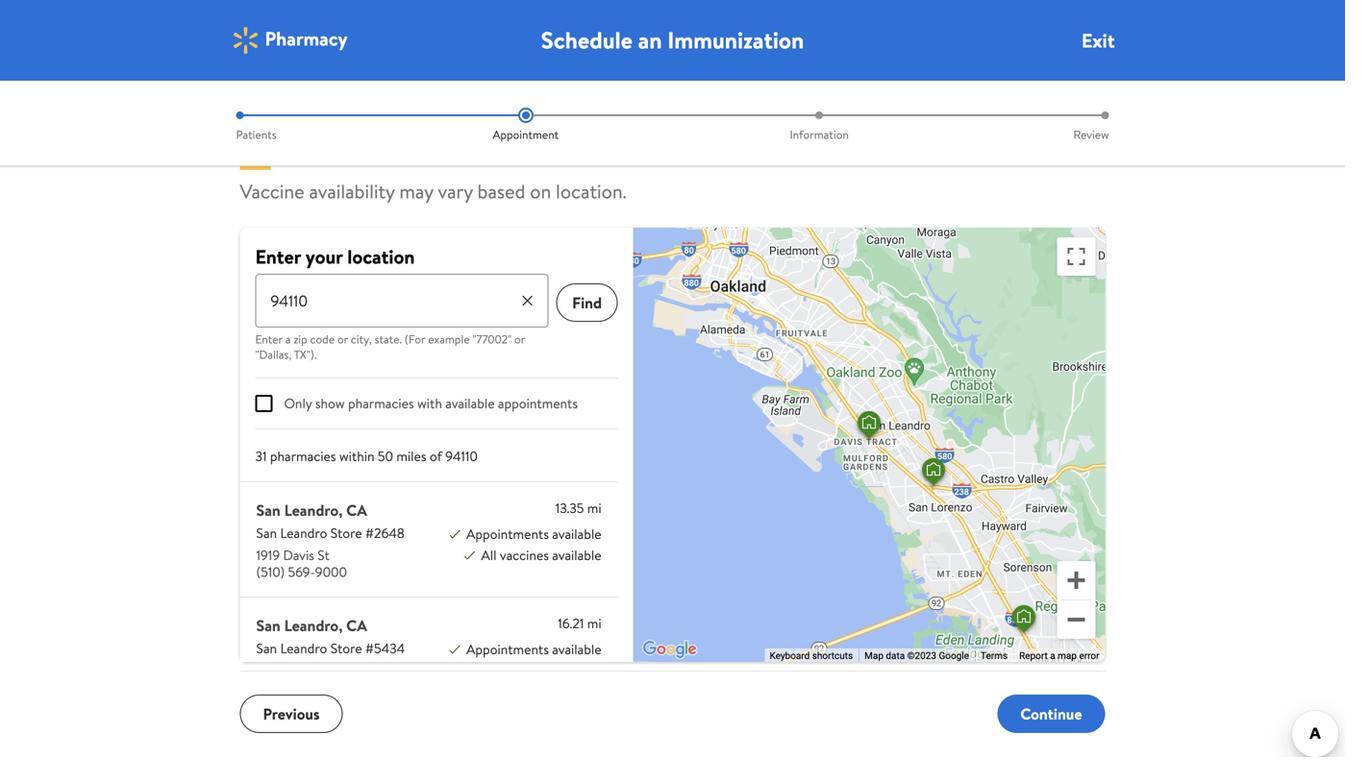 Task type: describe. For each thing, give the bounding box(es) containing it.
569-
[[288, 563, 315, 582]]

0 horizontal spatial pharmacies
[[270, 447, 336, 466]]

all vaccines available
[[481, 546, 602, 565]]

list containing patients
[[232, 108, 1113, 143]]

1 san from the top
[[256, 500, 281, 521]]

appointments available for 16.21 mi
[[467, 641, 602, 659]]

find button
[[557, 284, 618, 322]]

availability
[[309, 178, 395, 205]]

terms
[[981, 651, 1008, 662]]

keyboard
[[770, 651, 810, 662]]

mi for 13.35 mi
[[587, 499, 602, 518]]

an
[[638, 24, 662, 56]]

on
[[530, 178, 551, 205]]

san leandro store #2648 image
[[854, 409, 885, 445]]

map
[[1058, 651, 1077, 662]]

2 san from the top
[[256, 524, 277, 543]]

union city store #2031 image
[[1009, 603, 1040, 640]]

enter for enter a zip code or city, state. (for example "77002" or "dallas, tx").
[[255, 331, 283, 348]]

map region
[[633, 228, 1106, 663]]

find
[[572, 292, 602, 313]]

vaccine availability may vary based on location.
[[240, 178, 627, 205]]

store for #5434
[[331, 640, 362, 658]]

location.
[[556, 178, 627, 205]]

only
[[284, 394, 312, 413]]

ca for #5434
[[346, 616, 367, 637]]

1919
[[256, 546, 280, 565]]

city,
[[351, 331, 372, 348]]

miles
[[397, 447, 427, 466]]

none radio containing san leandro, ca
[[240, 598, 618, 713]]

clear zip code. image
[[520, 293, 535, 309]]

continue
[[1021, 704, 1083, 725]]

may
[[400, 178, 433, 205]]

continue button
[[998, 695, 1106, 734]]

Enter a zip code or city, state. (For example "77002" or "Dallas, TX"). text field
[[255, 274, 549, 328]]

example
[[428, 331, 470, 348]]

appointment list item
[[379, 108, 673, 143]]

only show pharmacies with available appointments
[[284, 394, 578, 413]]

a for report
[[1051, 651, 1056, 662]]

terms link
[[981, 651, 1008, 662]]

san leandro store #5434
[[256, 640, 405, 658]]

google
[[939, 651, 970, 662]]

review
[[1074, 126, 1109, 143]]

none radio containing san leandro, ca
[[240, 483, 618, 597]]

code
[[310, 331, 335, 348]]

state.
[[375, 331, 402, 348]]

map
[[865, 651, 884, 662]]

9000
[[315, 563, 347, 582]]

enter your location
[[255, 243, 415, 270]]

vaccine
[[240, 178, 305, 205]]

schedule
[[541, 24, 633, 56]]

zip
[[294, 331, 307, 348]]

location
[[347, 243, 415, 270]]

information
[[790, 126, 849, 143]]

1 or from the left
[[338, 331, 348, 348]]

shortcuts
[[812, 651, 853, 662]]

enter your location element
[[255, 274, 549, 363]]

leandro, for #5434
[[284, 616, 343, 637]]

leandro for san leandro store #5434
[[280, 640, 327, 658]]

(for
[[405, 331, 425, 348]]

appointments for 16.21 mi
[[467, 641, 549, 659]]

keyboard shortcuts button
[[770, 650, 853, 663]]



Task type: locate. For each thing, give the bounding box(es) containing it.
mi right 13.35 on the left bottom of the page
[[587, 499, 602, 518]]

leandro, for #2648
[[284, 500, 343, 521]]

ca inside option
[[346, 500, 367, 521]]

"77002"
[[473, 331, 512, 348]]

previous
[[263, 704, 320, 725]]

2 mi from the top
[[587, 615, 602, 633]]

or
[[338, 331, 348, 348], [515, 331, 525, 348]]

all
[[481, 546, 497, 565]]

error
[[1080, 651, 1100, 662]]

0 vertical spatial pharmacies
[[348, 394, 414, 413]]

store inside option
[[331, 524, 362, 543]]

1 vertical spatial leandro,
[[284, 616, 343, 637]]

leandro up previous at the bottom left of page
[[280, 640, 327, 658]]

store
[[331, 524, 362, 543], [331, 640, 362, 658]]

13.35
[[556, 499, 584, 518]]

enter a zip code or city, state. (for example "77002" or "dallas, tx").
[[255, 331, 525, 363]]

1 vertical spatial appointments available
[[467, 641, 602, 659]]

0 vertical spatial enter
[[255, 243, 301, 270]]

appointment
[[493, 126, 559, 143]]

31 pharmacies within 50 miles of 94110
[[255, 447, 478, 466]]

or right "77002"
[[515, 331, 525, 348]]

2 store from the top
[[331, 640, 362, 658]]

2 leandro, from the top
[[284, 616, 343, 637]]

tx").
[[294, 347, 317, 363]]

data
[[886, 651, 905, 662]]

davis
[[283, 546, 314, 565]]

st
[[318, 546, 330, 565]]

leandro, inside option
[[284, 500, 343, 521]]

2 appointments available from the top
[[467, 641, 602, 659]]

patients list item
[[232, 108, 379, 143]]

san leandro, ca up san leandro store #2648
[[256, 500, 367, 521]]

2 san leandro, ca from the top
[[256, 616, 367, 637]]

1 vertical spatial enter
[[255, 331, 283, 348]]

based
[[478, 178, 526, 205]]

0 horizontal spatial a
[[285, 331, 291, 348]]

None radio
[[240, 483, 618, 597]]

previous button
[[240, 695, 343, 734]]

san leandro, ca for #5434
[[256, 616, 367, 637]]

enter for enter your location
[[255, 243, 301, 270]]

1 vertical spatial store
[[331, 640, 362, 658]]

report a map error
[[1020, 651, 1100, 662]]

with
[[417, 394, 442, 413]]

appointments available
[[467, 525, 602, 544], [467, 641, 602, 659]]

1 appointments available from the top
[[467, 525, 602, 544]]

or left city,
[[338, 331, 348, 348]]

appointments inside option
[[467, 525, 549, 544]]

of
[[430, 447, 442, 466]]

0 vertical spatial appointments available
[[467, 525, 602, 544]]

1 enter from the top
[[255, 243, 301, 270]]

31
[[255, 447, 267, 466]]

0 vertical spatial san leandro, ca
[[256, 500, 367, 521]]

leandro up davis
[[280, 524, 327, 543]]

0 vertical spatial appointments
[[467, 525, 549, 544]]

mi
[[587, 499, 602, 518], [587, 615, 602, 633]]

pharmacy button
[[230, 25, 348, 56]]

0 vertical spatial a
[[285, 331, 291, 348]]

within
[[339, 447, 375, 466]]

appointments available for 13.35 mi
[[467, 525, 602, 544]]

1 vertical spatial pharmacies
[[270, 447, 336, 466]]

appointments available up the all vaccines available
[[467, 525, 602, 544]]

1 vertical spatial mi
[[587, 615, 602, 633]]

1 vertical spatial leandro
[[280, 640, 327, 658]]

pharmacies right 31 on the left of the page
[[270, 447, 336, 466]]

store for #2648
[[331, 524, 362, 543]]

san leandro store #2648
[[256, 524, 405, 543]]

leandro, up san leandro store #5434
[[284, 616, 343, 637]]

available
[[446, 394, 495, 413], [552, 525, 602, 544], [552, 546, 602, 565], [552, 641, 602, 659]]

leandro inside option
[[280, 524, 327, 543]]

1 horizontal spatial a
[[1051, 651, 1056, 662]]

enter left "zip"
[[255, 331, 283, 348]]

information list item
[[673, 108, 966, 143]]

1 vertical spatial san leandro, ca
[[256, 616, 367, 637]]

san leandro, ca
[[256, 500, 367, 521], [256, 616, 367, 637]]

ca for #2648
[[346, 500, 367, 521]]

san
[[256, 500, 281, 521], [256, 524, 277, 543], [256, 616, 281, 637], [256, 640, 277, 658]]

patients
[[236, 126, 277, 143]]

appointments for 13.35 mi
[[467, 525, 549, 544]]

appointments
[[467, 525, 549, 544], [467, 641, 549, 659]]

san leandro store #5434 image
[[919, 456, 949, 492]]

0 vertical spatial ca
[[346, 500, 367, 521]]

schedule an immunization
[[541, 24, 804, 56]]

"dallas,
[[255, 347, 292, 363]]

list
[[232, 108, 1113, 143]]

a left "zip"
[[285, 331, 291, 348]]

leandro,
[[284, 500, 343, 521], [284, 616, 343, 637]]

mi right 16.21
[[587, 615, 602, 633]]

appointments
[[498, 394, 578, 413]]

©2023
[[908, 651, 937, 662]]

enter left your
[[255, 243, 301, 270]]

1 vertical spatial ca
[[346, 616, 367, 637]]

appointments down vaccines
[[467, 641, 549, 659]]

report
[[1020, 651, 1048, 662]]

3 san from the top
[[256, 616, 281, 637]]

a left the map
[[1051, 651, 1056, 662]]

0 vertical spatial store
[[331, 524, 362, 543]]

0 vertical spatial mi
[[587, 499, 602, 518]]

pharmacies
[[348, 394, 414, 413], [270, 447, 336, 466]]

2 appointments from the top
[[467, 641, 549, 659]]

immunization
[[668, 24, 804, 56]]

vary
[[438, 178, 473, 205]]

your
[[306, 243, 343, 270]]

ca up san leandro store #2648
[[346, 500, 367, 521]]

ca up san leandro store #5434
[[346, 616, 367, 637]]

appointments available down 16.21
[[467, 641, 602, 659]]

1 mi from the top
[[587, 499, 602, 518]]

#2648
[[366, 524, 405, 543]]

keyboard shortcuts
[[770, 651, 853, 662]]

leandro for san leandro store #2648
[[280, 524, 327, 543]]

1 leandro, from the top
[[284, 500, 343, 521]]

16.21
[[558, 615, 584, 633]]

None radio
[[240, 598, 618, 713]]

show
[[315, 394, 345, 413]]

(510)
[[256, 563, 285, 582]]

0 vertical spatial leandro,
[[284, 500, 343, 521]]

1 store from the top
[[331, 524, 362, 543]]

2 enter from the top
[[255, 331, 283, 348]]

16.21 mi
[[558, 615, 602, 633]]

1 appointments from the top
[[467, 525, 549, 544]]

#5434
[[366, 640, 405, 658]]

appointments up vaccines
[[467, 525, 549, 544]]

mi for 16.21 mi
[[587, 615, 602, 633]]

1 ca from the top
[[346, 500, 367, 521]]

san leandro, ca inside option
[[256, 500, 367, 521]]

review list item
[[966, 108, 1113, 143]]

1 vertical spatial a
[[1051, 651, 1056, 662]]

1 leandro from the top
[[280, 524, 327, 543]]

a inside 'enter a zip code or city, state. (for example "77002" or "dallas, tx").'
[[285, 331, 291, 348]]

94110
[[446, 447, 478, 466]]

2 ca from the top
[[346, 616, 367, 637]]

50
[[378, 447, 393, 466]]

2 or from the left
[[515, 331, 525, 348]]

leandro
[[280, 524, 327, 543], [280, 640, 327, 658]]

google image
[[638, 638, 702, 663]]

1 horizontal spatial pharmacies
[[348, 394, 414, 413]]

2 leandro from the top
[[280, 640, 327, 658]]

0 horizontal spatial or
[[338, 331, 348, 348]]

exit button
[[1082, 27, 1115, 54]]

ca
[[346, 500, 367, 521], [346, 616, 367, 637]]

Only show pharmacies with available appointments checkbox
[[255, 395, 273, 413]]

enter
[[255, 243, 301, 270], [255, 331, 283, 348]]

store left the #5434
[[331, 640, 362, 658]]

a
[[285, 331, 291, 348], [1051, 651, 1056, 662]]

0 vertical spatial leandro
[[280, 524, 327, 543]]

san leandro, ca up san leandro store #5434
[[256, 616, 367, 637]]

1919 davis st (510) 569-9000
[[256, 546, 347, 582]]

a for enter
[[285, 331, 291, 348]]

pharmacies left with
[[348, 394, 414, 413]]

13.35 mi
[[556, 499, 602, 518]]

san leandro, ca for #2648
[[256, 500, 367, 521]]

leandro, up san leandro store #2648
[[284, 500, 343, 521]]

report a map error link
[[1020, 651, 1100, 662]]

vaccines
[[500, 546, 549, 565]]

store left #2648
[[331, 524, 362, 543]]

1 horizontal spatial or
[[515, 331, 525, 348]]

exit
[[1082, 27, 1115, 54]]

1 vertical spatial appointments
[[467, 641, 549, 659]]

map data ©2023 google
[[865, 651, 970, 662]]

4 san from the top
[[256, 640, 277, 658]]

appointments available inside option
[[467, 525, 602, 544]]

pharmacy
[[265, 25, 348, 52]]

enter inside 'enter a zip code or city, state. (for example "77002" or "dallas, tx").'
[[255, 331, 283, 348]]

1 san leandro, ca from the top
[[256, 500, 367, 521]]

option group
[[240, 482, 618, 758]]

option group containing san leandro, ca
[[240, 482, 618, 758]]



Task type: vqa. For each thing, say whether or not it's contained in the screenshot.
the back to walmart.com IMAGE
no



